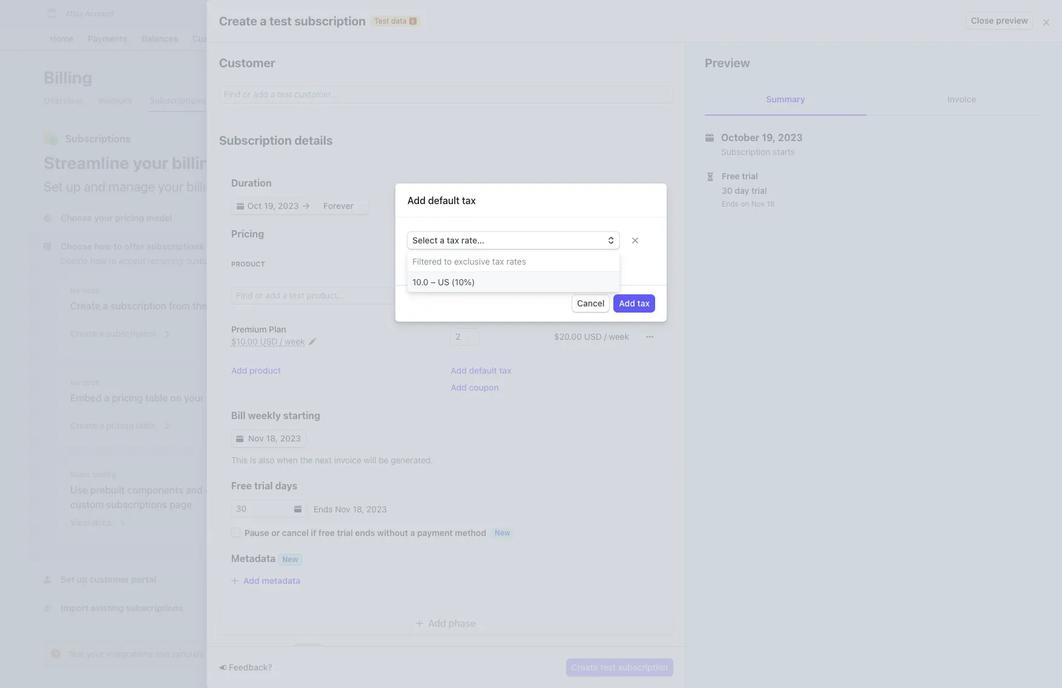Task type: describe. For each thing, give the bounding box(es) containing it.
scenarios
[[232, 649, 270, 659]]

rate…
[[461, 235, 485, 245]]

a inside offer subscriptions on your website with a checkout integration
[[555, 392, 560, 403]]

workflows
[[223, 153, 306, 173]]

globally.
[[612, 179, 659, 194]]

preview
[[705, 56, 750, 70]]

details
[[295, 133, 333, 147]]

generated.
[[391, 455, 433, 465]]

0 vertical spatial billing
[[44, 67, 92, 87]]

only.
[[582, 645, 598, 654]]

recurring down 30
[[716, 200, 752, 211]]

create inside 0.5% on recurring payments create subscriptions, offer trials or discounts, and effortlessly manage recurring billing.
[[716, 190, 742, 200]]

some coding use prebuilt components and custom uis to create a custom subscriptions page
[[70, 470, 306, 510]]

start date field
[[245, 200, 301, 212]]

on inside offer subscriptions on your website with a checkout integration
[[460, 392, 471, 403]]

table inside button
[[136, 420, 156, 431]]

create a subscription button
[[63, 320, 171, 342]]

day
[[735, 185, 749, 196]]

manage inside streamline your billing workflows set up and manage your billing operations to capture more revenue and accept recurring payments globally.
[[109, 179, 155, 194]]

subscriptions,
[[745, 190, 800, 200]]

choose how to offer subscriptions button
[[44, 240, 206, 253]]

a inside popup button
[[440, 235, 445, 245]]

trial left the days
[[254, 480, 273, 491]]

Pause or cancel if free trial ends without a payment method checkbox
[[231, 528, 240, 537]]

phase
[[449, 618, 476, 629]]

accept inside streamline your billing workflows set up and manage your billing operations to capture more revenue and accept recurring payments globally.
[[455, 179, 495, 194]]

add coupon button
[[451, 382, 499, 394]]

revenue
[[381, 179, 427, 194]]

without
[[377, 528, 408, 538]]

create for create a subscription
[[70, 328, 97, 339]]

october
[[721, 132, 760, 143]]

1 horizontal spatial 2023
[[366, 504, 387, 514]]

create
[[270, 485, 298, 495]]

0 vertical spatial new
[[495, 528, 510, 537]]

phases
[[439, 645, 463, 654]]

operations
[[223, 179, 284, 194]]

create inside no code create a subscription from the dashboard
[[70, 300, 100, 311]]

0 horizontal spatial new
[[282, 555, 298, 564]]

10.0 – us ( 10% )
[[412, 277, 475, 287]]

subscriptions inside "dropdown button"
[[147, 241, 204, 251]]

1 horizontal spatial nov
[[335, 504, 351, 514]]

your inside no code share a payment link with your customers
[[489, 300, 509, 311]]

offer subscriptions on your website with a checkout integration
[[371, 392, 606, 418]]

test inside button
[[600, 662, 616, 672]]

1 horizontal spatial 18,
[[353, 504, 364, 514]]

ends
[[355, 528, 375, 538]]

add coupon
[[451, 382, 499, 392]]

tax inside popup button
[[447, 235, 459, 245]]

recurring down choose how to offer subscriptions
[[148, 256, 183, 266]]

add left coupon
[[451, 382, 467, 392]]

prebuilt
[[90, 485, 125, 495]]

add up add coupon
[[451, 365, 467, 376]]

subscription inside october 19, 2023 subscription starts
[[721, 147, 771, 157]]

use
[[70, 485, 88, 495]]

add down revenue
[[408, 195, 426, 206]]

nov 18, 2023
[[248, 433, 301, 443]]

from
[[169, 300, 190, 311]]

feedback? button
[[219, 661, 272, 673]]

set
[[44, 179, 63, 194]]

automatically
[[607, 228, 661, 239]]

cancel
[[577, 298, 605, 308]]

1 vertical spatial accept
[[119, 256, 145, 266]]

trial right free
[[337, 528, 353, 538]]

create test subscription button
[[567, 659, 673, 676]]

customer
[[219, 56, 275, 70]]

create for create test subscription
[[572, 662, 598, 672]]

add left phase on the left bottom
[[428, 618, 446, 629]]

is
[[250, 455, 256, 465]]

customers
[[511, 300, 559, 311]]

pause
[[245, 528, 269, 538]]

1 scale from the left
[[299, 645, 318, 654]]

days
[[275, 480, 297, 491]]

also
[[259, 455, 275, 465]]

2 vertical spatial payment
[[417, 528, 453, 538]]

30
[[722, 185, 733, 196]]

integration
[[371, 407, 420, 418]]

a inside no code embed a pricing table on your website
[[104, 392, 109, 403]]

free trial days
[[231, 480, 297, 491]]

to inside "dropdown button"
[[114, 241, 122, 251]]

subscription details
[[219, 133, 333, 147]]

1 horizontal spatial custom
[[205, 485, 239, 495]]

premium plan
[[231, 324, 286, 334]]

tab list containing summary
[[705, 84, 1043, 116]]

website inside offer subscriptions on your website with a checkout integration
[[496, 392, 531, 403]]

subscription for schedule automatic subscription phases for this subscription. billing scale only.
[[395, 645, 437, 654]]

1 horizontal spatial billing
[[538, 645, 559, 654]]

starting
[[283, 410, 320, 421]]

how for choose
[[94, 241, 112, 251]]

simulate
[[172, 649, 205, 659]]

offer subscriptions on your website with a checkout integration link
[[361, 366, 652, 449]]

0 horizontal spatial with
[[325, 649, 341, 659]]

test data
[[374, 16, 407, 25]]

10%
[[455, 277, 472, 287]]

if
[[311, 528, 316, 538]]

add metadata
[[243, 575, 301, 586]]

trial up day
[[742, 171, 758, 181]]

svg image inside add phase button
[[416, 620, 423, 627]]

1 vertical spatial custom
[[70, 499, 104, 510]]

when
[[277, 455, 298, 465]]

feedback?
[[229, 662, 272, 672]]

on inside free trial 30 day trial ends on nov 18
[[741, 199, 749, 208]]

code for share
[[383, 286, 400, 295]]

and inside some coding use prebuilt components and custom uis to create a custom subscriptions page
[[186, 485, 203, 495]]

be
[[379, 455, 389, 465]]

select
[[412, 235, 438, 245]]

add down "metadata"
[[243, 575, 260, 586]]

summary link
[[705, 84, 867, 115]]

$20.00
[[554, 331, 582, 342]]

subscription inside no code create a subscription from the dashboard
[[110, 300, 166, 311]]

customer
[[186, 256, 222, 266]]

decide
[[61, 256, 88, 266]]

discounts,
[[855, 190, 895, 200]]

pricing inside no code embed a pricing table on your website
[[112, 392, 143, 403]]

/ for $20.00
[[604, 331, 607, 342]]

coding
[[92, 470, 116, 479]]

add right cancel
[[619, 298, 635, 308]]

0 horizontal spatial default
[[428, 195, 460, 206]]

to inside streamline your billing workflows set up and manage your billing operations to capture more revenue and accept recurring payments globally.
[[287, 179, 299, 194]]

0 vertical spatial billing
[[172, 153, 220, 173]]

payment inside button
[[407, 328, 442, 339]]

streamline your billing workflows set up and manage your billing operations to capture more revenue and accept recurring payments globally.
[[44, 153, 659, 194]]

capture
[[302, 179, 346, 194]]

create for create a test subscription
[[219, 14, 257, 28]]

with inside offer subscriptions on your website with a checkout integration
[[534, 392, 553, 403]]

default inside button
[[469, 365, 497, 376]]

select a tax rate… button
[[408, 232, 620, 249]]

0 vertical spatial test
[[269, 14, 292, 28]]

offer inside 0.5% on recurring payments create subscriptions, offer trials or discounts, and effortlessly manage recurring billing.
[[802, 190, 821, 200]]

data
[[391, 16, 407, 25]]

metadata
[[231, 553, 276, 564]]

a inside some coding use prebuilt components and custom uis to create a custom subscriptions page
[[301, 485, 306, 495]]

10.0
[[412, 277, 429, 287]]

coupon
[[469, 382, 499, 392]]

docs
[[92, 517, 111, 528]]

2023 for 19,
[[778, 132, 803, 143]]

trial up billing.
[[752, 185, 767, 196]]

subscriptions
[[65, 133, 131, 144]]

$10.00
[[231, 336, 258, 346]]

select a tax rate…
[[412, 235, 485, 245]]

pricing for billing
[[716, 133, 749, 144]]

view docs button
[[63, 509, 126, 531]]

invoice link
[[881, 84, 1043, 115]]

code for create
[[82, 286, 99, 295]]

code for embed
[[82, 378, 99, 387]]

schedule automatic subscription phases for this subscription. billing scale only.
[[325, 645, 598, 654]]

share
[[371, 300, 397, 311]]



Task type: locate. For each thing, give the bounding box(es) containing it.
0 vertical spatial link
[[449, 300, 465, 311]]

link down no code share a payment link with your customers
[[444, 328, 458, 339]]

0 horizontal spatial usd
[[260, 336, 278, 346]]

scale
[[299, 645, 318, 654], [561, 645, 580, 654]]

0 horizontal spatial offer
[[124, 241, 145, 251]]

0 horizontal spatial billing
[[44, 67, 92, 87]]

/ down 'plan'
[[280, 336, 282, 346]]

usd right $20.00
[[584, 331, 602, 342]]

0 horizontal spatial accept
[[119, 256, 145, 266]]

1 horizontal spatial week
[[609, 331, 629, 342]]

0 horizontal spatial free
[[231, 480, 252, 491]]

1 vertical spatial add default tax
[[451, 365, 512, 376]]

svg image down operations on the left of page
[[237, 202, 244, 210]]

add default tax
[[408, 195, 476, 206], [451, 365, 512, 376]]

1 horizontal spatial or
[[844, 190, 852, 200]]

1 vertical spatial ends
[[314, 504, 333, 514]]

add tax button
[[614, 295, 655, 312]]

cancel
[[282, 528, 309, 538]]

more
[[349, 179, 378, 194]]

manage inside 0.5% on recurring payments create subscriptions, offer trials or discounts, and effortlessly manage recurring billing.
[[960, 190, 991, 200]]

subscriptions down components at the bottom of the page
[[106, 499, 167, 510]]

1 vertical spatial tab list
[[44, 681, 994, 688]]

1 horizontal spatial test
[[600, 662, 616, 672]]

and right discounts,
[[897, 190, 912, 200]]

and inside 0.5% on recurring payments create subscriptions, offer trials or discounts, and effortlessly manage recurring billing.
[[897, 190, 912, 200]]

1 horizontal spatial with
[[467, 300, 486, 311]]

and right up
[[84, 179, 105, 194]]

svg image
[[646, 333, 654, 340]]

create for create a pricing table
[[70, 420, 97, 431]]

test your integrations and simulate billing scenarios through time with
[[68, 649, 341, 659]]

18,
[[266, 433, 278, 443], [353, 504, 364, 514]]

usd down 'plan'
[[260, 336, 278, 346]]

uis
[[241, 485, 256, 495]]

dashboard
[[210, 300, 259, 311]]

1 vertical spatial 2023
[[280, 433, 301, 443]]

create a test subscription
[[219, 14, 366, 28]]

1 horizontal spatial accept
[[455, 179, 495, 194]]

no for create a subscription from the dashboard
[[70, 286, 80, 295]]

no inside no code embed a pricing table on your website
[[70, 378, 80, 387]]

offer inside choose how to offer subscriptions "dropdown button"
[[124, 241, 145, 251]]

code inside no code embed a pricing table on your website
[[82, 378, 99, 387]]

subscriptions
[[147, 241, 204, 251], [397, 392, 458, 403], [106, 499, 167, 510]]

on inside no code embed a pricing table on your website
[[170, 392, 182, 403]]

collect
[[562, 228, 590, 239]]

recurring inside streamline your billing workflows set up and manage your billing operations to capture more revenue and accept recurring payments globally.
[[498, 179, 549, 194]]

new
[[495, 528, 510, 537], [282, 555, 298, 564]]

2 vertical spatial billing
[[207, 649, 230, 659]]

subscription
[[294, 14, 366, 28], [110, 300, 166, 311], [106, 328, 156, 339], [395, 645, 437, 654], [618, 662, 668, 672]]

0 vertical spatial or
[[844, 190, 852, 200]]

0 horizontal spatial test
[[269, 14, 292, 28]]

starts
[[773, 147, 795, 157]]

0 vertical spatial subscriptions
[[147, 241, 204, 251]]

0 horizontal spatial custom
[[70, 499, 104, 510]]

checkout
[[563, 392, 606, 403]]

svg image right —
[[646, 292, 654, 299]]

plan
[[269, 324, 286, 334]]

1 vertical spatial table
[[136, 420, 156, 431]]

payments inside streamline your billing workflows set up and manage your billing operations to capture more revenue and accept recurring payments globally.
[[552, 179, 609, 194]]

1 vertical spatial link
[[444, 328, 458, 339]]

2 vertical spatial 2023
[[366, 504, 387, 514]]

2023 inside button
[[280, 433, 301, 443]]

usd for $10.00
[[260, 336, 278, 346]]

no up embed at the bottom left of page
[[70, 378, 80, 387]]

new right method
[[495, 528, 510, 537]]

table down no code embed a pricing table on your website
[[136, 420, 156, 431]]

add default tax down revenue
[[408, 195, 476, 206]]

add product button
[[231, 365, 281, 377]]

your inside no code embed a pricing table on your website
[[184, 392, 204, 403]]

18, up ends
[[353, 504, 364, 514]]

subscription for create a subscription
[[106, 328, 156, 339]]

create a subscription
[[70, 328, 156, 339]]

manage right effortlessly
[[960, 190, 991, 200]]

pricing up orders.
[[231, 228, 264, 239]]

scale left only. at the bottom right of the page
[[561, 645, 580, 654]]

time
[[305, 649, 322, 659]]

svg image inside nov 18, 2023 button
[[236, 435, 243, 442]]

2023 for 18,
[[280, 433, 301, 443]]

bill weekly starting
[[231, 410, 320, 421]]

link inside button
[[444, 328, 458, 339]]

0 horizontal spatial week
[[285, 336, 305, 346]]

and
[[84, 179, 105, 194], [430, 179, 452, 194], [897, 190, 912, 200], [186, 485, 203, 495], [155, 649, 169, 659]]

0 vertical spatial table
[[145, 392, 168, 403]]

0.5%
[[716, 175, 736, 185]]

or inside 0.5% on recurring payments create subscriptions, offer trials or discounts, and effortlessly manage recurring billing.
[[844, 190, 852, 200]]

week down 'plan'
[[285, 336, 305, 346]]

manage down 'streamline'
[[109, 179, 155, 194]]

components
[[127, 485, 183, 495]]

0 vertical spatial nov
[[751, 199, 765, 208]]

will
[[364, 455, 376, 465]]

the
[[192, 300, 207, 311], [300, 455, 313, 465]]

code down decide
[[82, 286, 99, 295]]

code inside no code share a payment link with your customers
[[383, 286, 400, 295]]

subscription for create test subscription
[[618, 662, 668, 672]]

product
[[249, 365, 281, 376]]

1 vertical spatial default
[[469, 365, 497, 376]]

add phase
[[428, 618, 476, 629]]

0 vertical spatial tab list
[[705, 84, 1043, 116]]

schedule
[[325, 645, 357, 654]]

1 horizontal spatial website
[[496, 392, 531, 403]]

embed
[[70, 392, 102, 403]]

with inside no code share a payment link with your customers
[[467, 300, 486, 311]]

the left the next
[[300, 455, 313, 465]]

/ down cancel button
[[604, 331, 607, 342]]

new up metadata
[[282, 555, 298, 564]]

week for $10.00 usd / week
[[285, 336, 305, 346]]

usd for $20.00
[[584, 331, 602, 342]]

the inside no code create a subscription from the dashboard
[[192, 300, 207, 311]]

2 vertical spatial subscriptions
[[106, 499, 167, 510]]

table up create a pricing table button
[[145, 392, 168, 403]]

0 vertical spatial test
[[374, 16, 389, 25]]

create for create a payment link
[[371, 328, 398, 339]]

or right trials
[[844, 190, 852, 200]]

your inside offer subscriptions on your website with a checkout integration
[[474, 392, 494, 403]]

1 vertical spatial 18,
[[353, 504, 364, 514]]

0 vertical spatial offer
[[802, 190, 821, 200]]

or right pause
[[271, 528, 280, 538]]

metadata
[[262, 575, 301, 586]]

payment inside no code share a payment link with your customers
[[407, 300, 446, 311]]

nov up the pause or cancel if free trial ends without a payment method
[[335, 504, 351, 514]]

next
[[315, 455, 332, 465]]

custom left uis
[[205, 485, 239, 495]]

1 horizontal spatial manage
[[960, 190, 991, 200]]

0 horizontal spatial subscription
[[219, 133, 292, 147]]

free for free trial 30 day trial ends on nov 18
[[722, 171, 740, 181]]

subscriptions inside some coding use prebuilt components and custom uis to create a custom subscriptions page
[[106, 499, 167, 510]]

Filtered to exclusive tax rates field
[[408, 251, 620, 272]]

accept down choose how to offer subscriptions
[[119, 256, 145, 266]]

2 horizontal spatial with
[[534, 392, 553, 403]]

with left "checkout"
[[534, 392, 553, 403]]

0.5% on recurring payments create subscriptions, offer trials or discounts, and effortlessly manage recurring billing.
[[716, 175, 991, 211]]

billing
[[44, 67, 92, 87], [538, 645, 559, 654]]

ends inside free trial 30 day trial ends on nov 18
[[722, 199, 739, 208]]

create
[[219, 14, 257, 28], [716, 190, 742, 200], [70, 300, 100, 311], [70, 328, 97, 339], [371, 328, 398, 339], [70, 420, 97, 431], [572, 662, 598, 672]]

svg image
[[237, 202, 244, 210], [646, 292, 654, 299], [236, 435, 243, 442], [416, 620, 423, 627]]

week inside button
[[285, 336, 305, 346]]

the right from
[[192, 300, 207, 311]]

1 vertical spatial test
[[600, 662, 616, 672]]

create inside button
[[70, 420, 97, 431]]

test left the data
[[374, 16, 389, 25]]

1 vertical spatial with
[[534, 392, 553, 403]]

0 horizontal spatial nov
[[248, 433, 264, 443]]

add default tax up coupon
[[451, 365, 512, 376]]

0 vertical spatial ends
[[722, 199, 739, 208]]

a inside no code create a subscription from the dashboard
[[103, 300, 108, 311]]

free trial 30 day trial ends on nov 18
[[722, 171, 775, 208]]

2023 inside october 19, 2023 subscription starts
[[778, 132, 803, 143]]

custom down use
[[70, 499, 104, 510]]

0 horizontal spatial website
[[207, 392, 242, 403]]

offer
[[371, 392, 394, 403]]

0 vertical spatial how
[[94, 241, 112, 251]]

link inside no code share a payment link with your customers
[[449, 300, 465, 311]]

no for share a payment link with your customers
[[371, 286, 381, 295]]

no code embed a pricing table on your website
[[70, 378, 242, 403]]

how for decide
[[90, 256, 106, 266]]

free inside free trial 30 day trial ends on nov 18
[[722, 171, 740, 181]]

pricing up create a pricing table button
[[112, 392, 143, 403]]

1 horizontal spatial new
[[495, 528, 510, 537]]

1 vertical spatial test
[[68, 649, 84, 659]]

1 vertical spatial billing
[[186, 179, 220, 194]]

1 horizontal spatial free
[[722, 171, 740, 181]]

0 horizontal spatial manage
[[109, 179, 155, 194]]

nov up is
[[248, 433, 264, 443]]

)
[[472, 277, 475, 287]]

to up decide how to accept recurring customer orders.
[[114, 241, 122, 251]]

0 horizontal spatial the
[[192, 300, 207, 311]]

and up page
[[186, 485, 203, 495]]

subscription down the october
[[721, 147, 771, 157]]

0 horizontal spatial pricing
[[231, 228, 264, 239]]

no for embed a pricing table on your website
[[70, 378, 80, 387]]

/ inside button
[[280, 336, 282, 346]]

payments inside 0.5% on recurring payments create subscriptions, offer trials or discounts, and effortlessly manage recurring billing.
[[789, 175, 827, 185]]

total
[[607, 260, 629, 268]]

subscriptions up decide how to accept recurring customer orders.
[[147, 241, 204, 251]]

1 vertical spatial pricing
[[106, 420, 134, 431]]

0 vertical spatial free
[[722, 171, 740, 181]]

2 vertical spatial nov
[[335, 504, 351, 514]]

week left svg image on the top right
[[609, 331, 629, 342]]

decide how to accept recurring customer orders.
[[61, 256, 252, 266]]

to down choose how to offer subscriptions "dropdown button"
[[109, 256, 116, 266]]

0 vertical spatial pricing
[[716, 133, 749, 144]]

pricing down no code embed a pricing table on your website
[[106, 420, 134, 431]]

1 horizontal spatial default
[[469, 365, 497, 376]]

0 horizontal spatial /
[[280, 336, 282, 346]]

0 horizontal spatial 18,
[[266, 433, 278, 443]]

recurring up select a tax rate… popup button on the top of page
[[498, 179, 549, 194]]

automatic
[[359, 645, 393, 654]]

a inside button
[[99, 420, 104, 431]]

1 vertical spatial free
[[231, 480, 252, 491]]

18, inside button
[[266, 433, 278, 443]]

payments up trials
[[789, 175, 827, 185]]

to right uis
[[258, 485, 267, 495]]

summary
[[766, 94, 805, 104]]

week
[[609, 331, 629, 342], [285, 336, 305, 346]]

1 vertical spatial how
[[90, 256, 106, 266]]

nov
[[751, 199, 765, 208], [248, 433, 264, 443], [335, 504, 351, 514]]

how inside "dropdown button"
[[94, 241, 112, 251]]

add left product
[[231, 365, 247, 376]]

accept up rate…
[[455, 179, 495, 194]]

how
[[94, 241, 112, 251], [90, 256, 106, 266]]

cancel button
[[572, 295, 610, 312]]

ends nov 18, 2023
[[314, 504, 387, 514]]

svg image up this
[[236, 435, 243, 442]]

default up select a tax rate…
[[428, 195, 460, 206]]

—
[[622, 290, 629, 300]]

1 horizontal spatial scale
[[561, 645, 580, 654]]

a inside no code share a payment link with your customers
[[399, 300, 405, 311]]

2 horizontal spatial nov
[[751, 199, 765, 208]]

no inside no code create a subscription from the dashboard
[[70, 286, 80, 295]]

2023 up starts
[[778, 132, 803, 143]]

pricing for subscription details
[[231, 228, 264, 239]]

usd inside button
[[260, 336, 278, 346]]

nov left "18"
[[751, 199, 765, 208]]

offer up decide how to accept recurring customer orders.
[[124, 241, 145, 251]]

0 horizontal spatial 2023
[[280, 433, 301, 443]]

0 vertical spatial accept
[[455, 179, 495, 194]]

how right choose
[[94, 241, 112, 251]]

0 horizontal spatial test
[[68, 649, 84, 659]]

ends down 30
[[722, 199, 739, 208]]

free for free trial days
[[231, 480, 252, 491]]

1 horizontal spatial test
[[374, 16, 389, 25]]

test for test your integrations and simulate billing scenarios through time with
[[68, 649, 84, 659]]

pricing left 19,
[[716, 133, 749, 144]]

code up embed at the bottom left of page
[[82, 378, 99, 387]]

and left simulate
[[155, 649, 169, 659]]

on inside 0.5% on recurring payments create subscriptions, offer trials or discounts, and effortlessly manage recurring billing.
[[739, 175, 748, 185]]

$10.00 usd / week
[[231, 336, 305, 346]]

1 horizontal spatial offer
[[802, 190, 821, 200]]

0 horizontal spatial or
[[271, 528, 280, 538]]

free
[[319, 528, 335, 538]]

1 horizontal spatial pricing
[[716, 133, 749, 144]]

scale left schedule in the bottom of the page
[[299, 645, 318, 654]]

default up coupon
[[469, 365, 497, 376]]

0 vertical spatial 2023
[[778, 132, 803, 143]]

ends up free
[[314, 504, 333, 514]]

18
[[767, 199, 775, 208]]

nov inside free trial 30 day trial ends on nov 18
[[751, 199, 765, 208]]

pricing
[[716, 133, 749, 144], [231, 228, 264, 239]]

streamline
[[44, 153, 129, 173]]

no up the share
[[371, 286, 381, 295]]

code up the share
[[383, 286, 400, 295]]

invoice
[[334, 455, 362, 465]]

0 horizontal spatial payments
[[552, 179, 609, 194]]

no code share a payment link with your customers
[[371, 286, 559, 311]]

/ for $10.00
[[280, 336, 282, 346]]

18, up also
[[266, 433, 278, 443]]

pricing inside button
[[106, 420, 134, 431]]

2 website from the left
[[496, 392, 531, 403]]

19,
[[762, 132, 776, 143]]

add tax
[[619, 298, 650, 308]]

october 19, 2023 subscription starts
[[721, 132, 803, 157]]

tab list
[[705, 84, 1043, 116], [44, 681, 994, 688]]

week for $20.00 usd / week
[[609, 331, 629, 342]]

1 vertical spatial new
[[282, 555, 298, 564]]

0 vertical spatial with
[[467, 300, 486, 311]]

offer
[[802, 190, 821, 200], [124, 241, 145, 251]]

$10.00 usd / week button
[[231, 336, 316, 348]]

no
[[70, 286, 80, 295], [371, 286, 381, 295], [70, 378, 80, 387]]

add default tax button
[[451, 365, 512, 377]]

collect tax automatically
[[562, 228, 661, 239]]

–
[[431, 277, 436, 287]]

invoice
[[948, 94, 977, 104]]

0 vertical spatial pricing
[[112, 392, 143, 403]]

link down (
[[449, 300, 465, 311]]

subscriptions inside offer subscriptions on your website with a checkout integration
[[397, 392, 458, 403]]

subscription up workflows on the left top of the page
[[219, 133, 292, 147]]

view
[[70, 517, 90, 528]]

end date field
[[310, 200, 367, 212]]

1 vertical spatial the
[[300, 455, 313, 465]]

0 vertical spatial the
[[192, 300, 207, 311]]

0 vertical spatial default
[[428, 195, 460, 206]]

offer left trials
[[802, 190, 821, 200]]

0 horizontal spatial ends
[[314, 504, 333, 514]]

2023 up the pause or cancel if free trial ends without a payment method
[[366, 504, 387, 514]]

1 vertical spatial subscriptions
[[397, 392, 458, 403]]

0 vertical spatial add default tax
[[408, 195, 476, 206]]

free up 30
[[722, 171, 740, 181]]

2 scale from the left
[[561, 645, 580, 654]]

1 horizontal spatial subscription
[[721, 147, 771, 157]]

1 horizontal spatial /
[[604, 331, 607, 342]]

test left integrations
[[68, 649, 84, 659]]

1 vertical spatial nov
[[248, 433, 264, 443]]

a
[[260, 14, 267, 28], [440, 235, 445, 245], [103, 300, 108, 311], [399, 300, 405, 311], [99, 328, 104, 339], [400, 328, 405, 339], [104, 392, 109, 403], [555, 392, 560, 403], [99, 420, 104, 431], [301, 485, 306, 495], [410, 528, 415, 538]]

1 horizontal spatial payments
[[789, 175, 827, 185]]

no inside no code share a payment link with your customers
[[371, 286, 381, 295]]

with right time
[[325, 649, 341, 659]]

1 horizontal spatial the
[[300, 455, 313, 465]]

1 vertical spatial or
[[271, 528, 280, 538]]

through
[[272, 649, 303, 659]]

some
[[70, 470, 90, 479]]

no down decide
[[70, 286, 80, 295]]

recurring up subscriptions,
[[751, 175, 786, 185]]

this
[[231, 455, 248, 465]]

usd
[[584, 331, 602, 342], [260, 336, 278, 346]]

this
[[477, 645, 490, 654]]

1 website from the left
[[207, 392, 242, 403]]

no code create a subscription from the dashboard
[[70, 286, 259, 311]]

with down )
[[467, 300, 486, 311]]

table inside no code embed a pricing table on your website
[[145, 392, 168, 403]]

free down this
[[231, 480, 252, 491]]

code inside no code create a subscription from the dashboard
[[82, 286, 99, 295]]

0 vertical spatial custom
[[205, 485, 239, 495]]

to up 'start date' field
[[287, 179, 299, 194]]

subscriptions up integration
[[397, 392, 458, 403]]

nov inside button
[[248, 433, 264, 443]]

2023 up the when
[[280, 433, 301, 443]]

svg image left add phase
[[416, 620, 423, 627]]

0 vertical spatial payment
[[407, 300, 446, 311]]

payments up collect
[[552, 179, 609, 194]]

method
[[455, 528, 486, 538]]

website inside no code embed a pricing table on your website
[[207, 392, 242, 403]]

how right decide
[[90, 256, 106, 266]]

create a pricing table button
[[63, 412, 171, 434]]

to inside some coding use prebuilt components and custom uis to create a custom subscriptions page
[[258, 485, 267, 495]]

accept
[[455, 179, 495, 194], [119, 256, 145, 266]]

test for test data
[[374, 16, 389, 25]]

and right revenue
[[430, 179, 452, 194]]

website
[[207, 392, 242, 403], [496, 392, 531, 403]]



Task type: vqa. For each thing, say whether or not it's contained in the screenshot.
trials
yes



